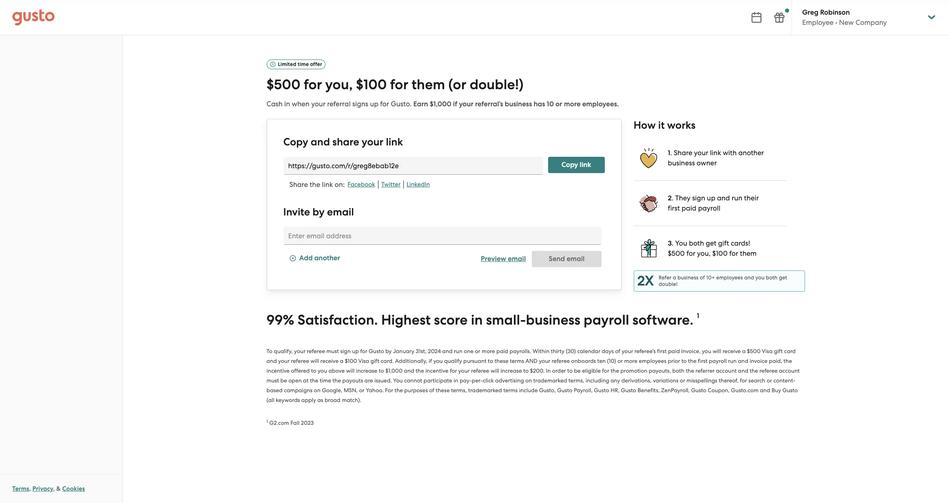Task type: describe. For each thing, give the bounding box(es) containing it.
with
[[723, 149, 737, 157]]

your down qualify,
[[278, 358, 290, 365]]

based
[[267, 387, 283, 394]]

cookies
[[62, 486, 85, 493]]

your up pay-
[[458, 368, 470, 374]]

(10)
[[607, 358, 616, 365]]

0 horizontal spatial be
[[280, 378, 287, 384]]

both inside to qualify, your referee must sign up for gusto by january 31st, 2024 and run one or more paid payrolls. within thirty (30) calendar days of your referee's first paid invoice, you will receive a $500 visa gift card and your referee will receive a $100 visa gift card. additionally, if you qualify pursuant to these terms and your referee onboards ten (10) or more employees prior to the first payroll run and invoice paid, the incentive offered to you above will increase to $1,000 and the incentive for your referee will increase to $200. in order to be eligible for the promotion payouts, both the referrer account and the referee account must be open at the time the payouts are issued. you cannot participate in pay-per-click advertising on trademarked terms, including any derivations, variations or misspellings thereof, for search or content- based campaigns on google, msn, or yahoo. for the purposes of these terms, trademarked terms include gusto, gusto payroll, gusto hr, gusto benefits, zenpayroll, gusto coupon, gusto.com and buy gusto (all keywords apply as broad match).
[[673, 368, 685, 374]]

and up qualify
[[442, 348, 453, 355]]

qualify,
[[274, 348, 293, 355]]

or right (10)
[[618, 358, 623, 365]]

1 vertical spatial payroll
[[584, 312, 629, 329]]

0 vertical spatial by
[[313, 206, 325, 219]]

. inside 3 . you both get gift cards! $500 for you, $100 for them
[[672, 239, 674, 248]]

facebook button
[[345, 181, 378, 189]]

0 vertical spatial terms
[[510, 358, 524, 365]]

1 horizontal spatial $1,000
[[430, 100, 451, 108]]

up for payrolls.
[[352, 348, 359, 355]]

0 horizontal spatial trademarked
[[468, 387, 502, 394]]

of inside refer a business of 10+ employees and you both get double!
[[700, 275, 705, 281]]

0 horizontal spatial them
[[412, 76, 445, 93]]

1 vertical spatial more
[[482, 348, 495, 355]]

1 horizontal spatial must
[[326, 348, 339, 355]]

an illustration of a heart image
[[639, 148, 659, 168]]

their
[[744, 194, 759, 202]]

99% satisfaction. highest score in small-business payroll software. 1
[[267, 312, 699, 329]]

business inside refer a business of 10+ employees and you both get double!
[[678, 275, 699, 281]]

greg
[[802, 8, 819, 17]]

preview email
[[481, 255, 526, 263]]

to right the order
[[567, 368, 573, 374]]

include
[[519, 387, 538, 394]]

terms
[[12, 486, 29, 493]]

limited
[[278, 61, 296, 67]]

link inside button
[[580, 161, 591, 169]]

and left buy
[[760, 387, 770, 394]]

referral's
[[475, 100, 503, 108]]

the down invoice,
[[688, 358, 697, 365]]

in inside to qualify, your referee must sign up for gusto by january 31st, 2024 and run one or more paid payrolls. within thirty (30) calendar days of your referee's first paid invoice, you will receive a $500 visa gift card and your referee will receive a $100 visa gift card. additionally, if you qualify pursuant to these terms and your referee onboards ten (10) or more employees prior to the first payroll run and invoice paid, the incentive offered to you above will increase to $1,000 and the incentive for your referee will increase to $200. in order to be eligible for the promotion payouts, both the referrer account and the referee account must be open at the time the payouts are issued. you cannot participate in pay-per-click advertising on trademarked terms, including any derivations, variations or misspellings thereof, for search or content- based campaigns on google, msn, or yahoo. for the purposes of these terms, trademarked terms include gusto, gusto payroll, gusto hr, gusto benefits, zenpayroll, gusto coupon, gusto.com and buy gusto (all keywords apply as broad match).
[[454, 378, 458, 384]]

invoice
[[750, 358, 768, 365]]

2 vertical spatial more
[[624, 358, 638, 365]]

share inside 1 . share your link with another business owner
[[674, 149, 693, 157]]

card
[[784, 348, 796, 355]]

•
[[836, 18, 838, 27]]

1 horizontal spatial visa
[[762, 348, 773, 355]]

your inside cash in when your referral signs up for gusto. earn $1,000 if your referral's business has 10 or more employees.
[[311, 100, 326, 108]]

your down within
[[539, 358, 550, 365]]

1 for 1 g2.com fall 2023
[[267, 419, 268, 425]]

1 increase from the left
[[356, 368, 377, 374]]

and up thereof, at the bottom of page
[[738, 368, 748, 374]]

cash
[[267, 100, 283, 108]]

works
[[667, 119, 696, 132]]

your right qualify,
[[294, 348, 306, 355]]

gusto navigation element
[[0, 35, 122, 68]]

owner
[[697, 159, 717, 167]]

2 horizontal spatial a
[[742, 348, 746, 355]]

2023
[[301, 420, 314, 427]]

terms , privacy , & cookies
[[12, 486, 85, 493]]

robinson
[[820, 8, 850, 17]]

the right at
[[310, 378, 318, 384]]

you, inside 3 . you both get gift cards! $500 for you, $100 for them
[[697, 250, 711, 258]]

to up issued.
[[379, 368, 384, 374]]

a inside refer a business of 10+ employees and you both get double!
[[673, 275, 676, 281]]

0 vertical spatial email
[[327, 206, 354, 219]]

refer a business of 10+ employees and you both get double!
[[659, 275, 787, 288]]

gusto up card.
[[369, 348, 384, 355]]

highest
[[381, 312, 431, 329]]

gusto right the gusto,
[[557, 387, 573, 394]]

1 vertical spatial on
[[314, 387, 321, 394]]

$500 inside 3 . you both get gift cards! $500 for you, $100 for them
[[668, 250, 685, 258]]

business up the thirty
[[526, 312, 581, 329]]

add
[[299, 254, 313, 263]]

signs
[[352, 100, 368, 108]]

copy for copy link
[[562, 161, 578, 169]]

paid inside 2 . they sign up and run their first paid payroll
[[682, 204, 697, 212]]

gusto down misspellings
[[691, 387, 707, 394]]

home image
[[12, 9, 55, 25]]

offered
[[291, 368, 310, 374]]

the up any
[[611, 368, 619, 374]]

1 vertical spatial visa
[[358, 358, 369, 365]]

onboards
[[571, 358, 596, 365]]

to right "prior"
[[682, 358, 687, 365]]

your left referee's
[[622, 348, 633, 355]]

msn,
[[344, 387, 358, 394]]

run inside 2 . they sign up and run their first paid payroll
[[732, 194, 743, 202]]

1 horizontal spatial more
[[564, 100, 581, 108]]

and left 'invoice'
[[738, 358, 748, 365]]

business left has
[[505, 100, 532, 108]]

or right 10
[[556, 100, 562, 108]]

an illustration of a handshake image
[[639, 193, 659, 214]]

business inside 1 . share your link with another business owner
[[668, 159, 695, 167]]

$500 for you, $100 for them (or double!)
[[267, 76, 524, 93]]

or right one
[[475, 348, 480, 355]]

issued.
[[374, 378, 392, 384]]

0 vertical spatial $100
[[356, 76, 387, 93]]

gusto down derivations,
[[621, 387, 636, 394]]

get inside refer a business of 10+ employees and you both get double!
[[779, 275, 787, 281]]

payroll,
[[574, 387, 593, 394]]

$100 inside 3 . you both get gift cards! $500 for you, $100 for them
[[712, 250, 728, 258]]

link inside 1 . share your link with another business owner
[[710, 149, 721, 157]]

variations
[[653, 378, 679, 384]]

derivations,
[[622, 378, 652, 384]]

payroll inside 2 . they sign up and run their first paid payroll
[[698, 204, 721, 212]]

. for 1
[[670, 149, 672, 157]]

or up buy
[[767, 378, 772, 384]]

keywords
[[276, 397, 300, 404]]

has
[[534, 100, 545, 108]]

1 horizontal spatial of
[[615, 348, 621, 355]]

linkedin
[[407, 181, 430, 188]]

0 horizontal spatial must
[[267, 378, 279, 384]]

1 g2.com fall 2023
[[267, 419, 314, 427]]

sign inside 2 . they sign up and run their first paid payroll
[[692, 194, 705, 202]]

and inside refer a business of 10+ employees and you both get double!
[[744, 275, 754, 281]]

invite
[[283, 206, 310, 219]]

to right pursuant
[[488, 358, 493, 365]]

first inside 2 . they sign up and run their first paid payroll
[[668, 204, 680, 212]]

privacy
[[32, 486, 53, 493]]

thirty
[[551, 348, 565, 355]]

to qualify, your referee must sign up for gusto by january 31st, 2024 and run one or more paid payrolls. within thirty (30) calendar days of your referee's first paid invoice, you will receive a $500 visa gift card and your referee will receive a $100 visa gift card. additionally, if you qualify pursuant to these terms and your referee onboards ten (10) or more employees prior to the first payroll run and invoice paid, the incentive offered to you above will increase to $1,000 and the incentive for your referee will increase to $200. in order to be eligible for the promotion payouts, both the referrer account and the referee account must be open at the time the payouts are issued. you cannot participate in pay-per-click advertising on trademarked terms, including any derivations, variations or misspellings thereof, for search or content- based campaigns on google, msn, or yahoo. for the purposes of these terms, trademarked terms include gusto, gusto payroll, gusto hr, gusto benefits, zenpayroll, gusto coupon, gusto.com and buy gusto (all keywords apply as broad match).
[[267, 348, 800, 404]]

referrer
[[696, 368, 715, 374]]

prior
[[668, 358, 680, 365]]

eligible
[[582, 368, 601, 374]]

1 account from the left
[[716, 368, 737, 374]]

0 vertical spatial trademarked
[[533, 378, 567, 384]]

1 vertical spatial run
[[454, 348, 463, 355]]

offer
[[310, 61, 322, 67]]

copy link button
[[548, 157, 605, 173]]

to down the and at the bottom right
[[523, 368, 529, 374]]

your right share
[[362, 136, 383, 148]]

your down (or
[[459, 100, 474, 108]]

referee's
[[635, 348, 656, 355]]

share
[[332, 136, 359, 148]]

order
[[552, 368, 566, 374]]

1 inside 99% satisfaction. highest score in small-business payroll software. 1
[[697, 312, 699, 321]]

Enter email address email field
[[283, 227, 602, 245]]

it
[[658, 119, 665, 132]]

they
[[675, 194, 691, 202]]

1 , from the left
[[29, 486, 31, 493]]

misspellings
[[687, 378, 718, 384]]

0 horizontal spatial paid
[[496, 348, 508, 355]]

(30)
[[566, 348, 576, 355]]

purposes
[[404, 387, 428, 394]]

and left share
[[311, 136, 330, 148]]

the down card
[[784, 358, 792, 365]]

get inside 3 . you both get gift cards! $500 for you, $100 for them
[[706, 239, 717, 248]]

$200.
[[530, 368, 545, 374]]

advertising
[[495, 378, 524, 384]]

january
[[393, 348, 414, 355]]

search
[[749, 378, 766, 384]]

add another
[[299, 254, 340, 263]]

0 horizontal spatial $500
[[267, 76, 301, 93]]

payouts
[[342, 378, 363, 384]]

above
[[329, 368, 345, 374]]

the up the cannot in the left of the page
[[416, 368, 424, 374]]

card.
[[381, 358, 394, 365]]

within
[[533, 348, 550, 355]]

new
[[839, 18, 854, 27]]

employee
[[802, 18, 834, 27]]

one
[[464, 348, 474, 355]]

0 horizontal spatial of
[[429, 387, 434, 394]]

how
[[634, 119, 656, 132]]

are
[[365, 378, 373, 384]]

as
[[317, 397, 323, 404]]

your inside 1 . share your link with another business owner
[[694, 149, 708, 157]]

google,
[[322, 387, 342, 394]]

0 horizontal spatial these
[[436, 387, 450, 394]]

1 vertical spatial share
[[289, 181, 308, 189]]

&
[[56, 486, 61, 493]]

gusto.
[[391, 100, 412, 108]]

satisfaction.
[[298, 312, 378, 329]]



Task type: locate. For each thing, give the bounding box(es) containing it.
the left referrer at the bottom right of the page
[[686, 368, 694, 374]]

increase up are
[[356, 368, 377, 374]]

0 vertical spatial must
[[326, 348, 339, 355]]

0 vertical spatial visa
[[762, 348, 773, 355]]

1 horizontal spatial employees
[[716, 275, 743, 281]]

0 horizontal spatial first
[[657, 348, 667, 355]]

payroll
[[698, 204, 721, 212], [584, 312, 629, 329], [709, 358, 727, 365]]

yahoo.
[[366, 387, 384, 394]]

terms link
[[12, 486, 29, 493]]

. inside 1 . share your link with another business owner
[[670, 149, 672, 157]]

1 vertical spatial another
[[314, 254, 340, 263]]

1 inside 1 . share your link with another business owner
[[668, 149, 670, 157]]

your right the when
[[311, 100, 326, 108]]

gusto
[[369, 348, 384, 355], [557, 387, 573, 394], [594, 387, 609, 394], [621, 387, 636, 394], [691, 387, 707, 394], [783, 387, 798, 394]]

0 horizontal spatial terms,
[[451, 387, 467, 394]]

the right for
[[395, 387, 403, 394]]

another inside 1 . share your link with another business owner
[[739, 149, 764, 157]]

1 horizontal spatial on
[[525, 378, 532, 384]]

an illustration of a gift image
[[639, 239, 659, 259]]

a up above
[[340, 358, 344, 365]]

another right with
[[739, 149, 764, 157]]

them up "earn"
[[412, 76, 445, 93]]

will
[[713, 348, 721, 355], [311, 358, 319, 365], [346, 368, 355, 374], [491, 368, 499, 374]]

2x
[[637, 273, 654, 290]]

on:
[[335, 181, 345, 189]]

1 vertical spatial employees
[[639, 358, 667, 365]]

1 vertical spatial first
[[657, 348, 667, 355]]

0 vertical spatial you,
[[325, 76, 353, 93]]

you,
[[325, 76, 353, 93], [697, 250, 711, 258]]

0 horizontal spatial you,
[[325, 76, 353, 93]]

1
[[668, 149, 670, 157], [697, 312, 699, 321], [267, 419, 268, 425]]

must up above
[[326, 348, 339, 355]]

0 vertical spatial of
[[700, 275, 705, 281]]

add another button
[[289, 251, 340, 268]]

another inside button
[[314, 254, 340, 263]]

preview
[[481, 255, 506, 263]]

1 vertical spatial gift
[[774, 348, 783, 355]]

and
[[526, 358, 538, 365]]

gift left card.
[[371, 358, 379, 365]]

run left their
[[732, 194, 743, 202]]

1 vertical spatial $1,000
[[386, 368, 403, 374]]

content-
[[774, 378, 796, 384]]

0 horizontal spatial more
[[482, 348, 495, 355]]

incentive
[[267, 368, 290, 374], [425, 368, 449, 374]]

of left 10+
[[700, 275, 705, 281]]

1 vertical spatial $500
[[668, 250, 685, 258]]

receive up thereof, at the bottom of page
[[723, 348, 741, 355]]

more up promotion on the bottom of page
[[624, 358, 638, 365]]

share up the invite
[[289, 181, 308, 189]]

and down to
[[267, 358, 277, 365]]

$1,000 inside to qualify, your referee must sign up for gusto by january 31st, 2024 and run one or more paid payrolls. within thirty (30) calendar days of your referee's first paid invoice, you will receive a $500 visa gift card and your referee will receive a $100 visa gift card. additionally, if you qualify pursuant to these terms and your referee onboards ten (10) or more employees prior to the first payroll run and invoice paid, the incentive offered to you above will increase to $1,000 and the incentive for your referee will increase to $200. in order to be eligible for the promotion payouts, both the referrer account and the referee account must be open at the time the payouts are issued. you cannot participate in pay-per-click advertising on trademarked terms, including any derivations, variations or misspellings thereof, for search or content- based campaigns on google, msn, or yahoo. for the purposes of these terms, trademarked terms include gusto, gusto payroll, gusto hr, gusto benefits, zenpayroll, gusto coupon, gusto.com and buy gusto (all keywords apply as broad match).
[[386, 368, 403, 374]]

1 vertical spatial terms
[[503, 387, 518, 394]]

if down "2024"
[[429, 358, 432, 365]]

paid,
[[769, 358, 782, 365]]

preview email button
[[481, 251, 526, 268]]

1 vertical spatial sign
[[340, 348, 351, 355]]

0 vertical spatial share
[[674, 149, 693, 157]]

both inside refer a business of 10+ employees and you both get double!
[[766, 275, 778, 281]]

payroll inside to qualify, your referee must sign up for gusto by january 31st, 2024 and run one or more paid payrolls. within thirty (30) calendar days of your referee's first paid invoice, you will receive a $500 visa gift card and your referee will receive a $100 visa gift card. additionally, if you qualify pursuant to these terms and your referee onboards ten (10) or more employees prior to the first payroll run and invoice paid, the incentive offered to you above will increase to $1,000 and the incentive for your referee will increase to $200. in order to be eligible for the promotion payouts, both the referrer account and the referee account must be open at the time the payouts are issued. you cannot participate in pay-per-click advertising on trademarked terms, including any derivations, variations or misspellings thereof, for search or content- based campaigns on google, msn, or yahoo. for the purposes of these terms, trademarked terms include gusto, gusto payroll, gusto hr, gusto benefits, zenpayroll, gusto coupon, gusto.com and buy gusto (all keywords apply as broad match).
[[709, 358, 727, 365]]

99%
[[267, 312, 294, 329]]

limited time offer
[[278, 61, 322, 67]]

you inside refer a business of 10+ employees and you both get double!
[[756, 275, 765, 281]]

0 horizontal spatial gift
[[371, 358, 379, 365]]

2 vertical spatial payroll
[[709, 358, 727, 365]]

0 vertical spatial first
[[668, 204, 680, 212]]

the up search
[[750, 368, 758, 374]]

0 vertical spatial receive
[[723, 348, 741, 355]]

2 vertical spatial run
[[728, 358, 737, 365]]

calendar
[[577, 348, 600, 355]]

per-
[[472, 378, 483, 384]]

them inside 3 . you both get gift cards! $500 for you, $100 for them
[[740, 250, 757, 258]]

2 horizontal spatial $500
[[747, 348, 761, 355]]

for
[[385, 387, 393, 394]]

including
[[586, 378, 609, 384]]

0 horizontal spatial another
[[314, 254, 340, 263]]

2 incentive from the left
[[425, 368, 449, 374]]

if
[[453, 100, 457, 108], [429, 358, 432, 365]]

by up card.
[[385, 348, 392, 355]]

pursuant
[[463, 358, 487, 365]]

up right they
[[707, 194, 716, 202]]

$100
[[356, 76, 387, 93], [712, 250, 728, 258], [345, 358, 357, 365]]

double!)
[[470, 76, 524, 93]]

employees inside to qualify, your referee must sign up for gusto by january 31st, 2024 and run one or more paid payrolls. within thirty (30) calendar days of your referee's first paid invoice, you will receive a $500 visa gift card and your referee will receive a $100 visa gift card. additionally, if you qualify pursuant to these terms and your referee onboards ten (10) or more employees prior to the first payroll run and invoice paid, the incentive offered to you above will increase to $1,000 and the incentive for your referee will increase to $200. in order to be eligible for the promotion payouts, both the referrer account and the referee account must be open at the time the payouts are issued. you cannot participate in pay-per-click advertising on trademarked terms, including any derivations, variations or misspellings thereof, for search or content- based campaigns on google, msn, or yahoo. for the purposes of these terms, trademarked terms include gusto, gusto payroll, gusto hr, gusto benefits, zenpayroll, gusto coupon, gusto.com and buy gusto (all keywords apply as broad match).
[[639, 358, 667, 365]]

copy inside copy link button
[[562, 161, 578, 169]]

to right offered
[[311, 368, 316, 374]]

email right preview on the bottom right of page
[[508, 255, 526, 263]]

must up 'based'
[[267, 378, 279, 384]]

double!
[[659, 281, 678, 288]]

at
[[303, 378, 309, 384]]

2 , from the left
[[53, 486, 55, 493]]

share
[[674, 149, 693, 157], [289, 181, 308, 189]]

you inside 3 . you both get gift cards! $500 for you, $100 for them
[[675, 239, 687, 248]]

10+
[[706, 275, 715, 281]]

payrolls.
[[510, 348, 531, 355]]

2 increase from the left
[[501, 368, 522, 374]]

trademarked down click
[[468, 387, 502, 394]]

1 vertical spatial be
[[280, 378, 287, 384]]

gusto down including
[[594, 387, 609, 394]]

1 vertical spatial up
[[707, 194, 716, 202]]

0 vertical spatial them
[[412, 76, 445, 93]]

if inside to qualify, your referee must sign up for gusto by january 31st, 2024 and run one or more paid payrolls. within thirty (30) calendar days of your referee's first paid invoice, you will receive a $500 visa gift card and your referee will receive a $100 visa gift card. additionally, if you qualify pursuant to these terms and your referee onboards ten (10) or more employees prior to the first payroll run and invoice paid, the incentive offered to you above will increase to $1,000 and the incentive for your referee will increase to $200. in order to be eligible for the promotion payouts, both the referrer account and the referee account must be open at the time the payouts are issued. you cannot participate in pay-per-click advertising on trademarked terms, including any derivations, variations or misspellings thereof, for search or content- based campaigns on google, msn, or yahoo. for the purposes of these terms, trademarked terms include gusto, gusto payroll, gusto hr, gusto benefits, zenpayroll, gusto coupon, gusto.com and buy gusto (all keywords apply as broad match).
[[429, 358, 432, 365]]

buy
[[772, 387, 781, 394]]

1 incentive from the left
[[267, 368, 290, 374]]

1 horizontal spatial receive
[[723, 348, 741, 355]]

1 vertical spatial them
[[740, 250, 757, 258]]

2 vertical spatial of
[[429, 387, 434, 394]]

1 horizontal spatial time
[[320, 378, 331, 384]]

1 vertical spatial time
[[320, 378, 331, 384]]

. inside 2 . they sign up and run their first paid payroll
[[672, 194, 674, 202]]

0 vertical spatial employees
[[716, 275, 743, 281]]

a up gusto.com
[[742, 348, 746, 355]]

0 horizontal spatial account
[[716, 368, 737, 374]]

gift left the cards!
[[718, 239, 729, 248]]

additionally,
[[395, 358, 427, 365]]

1 horizontal spatial sign
[[692, 194, 705, 202]]

1 vertical spatial you
[[393, 378, 403, 384]]

business up double! at right
[[678, 275, 699, 281]]

$100 up 10+
[[712, 250, 728, 258]]

account
[[716, 368, 737, 374], [779, 368, 800, 374]]

get
[[706, 239, 717, 248], [779, 275, 787, 281]]

gusto down content-
[[783, 387, 798, 394]]

1 vertical spatial 1
[[697, 312, 699, 321]]

2 vertical spatial $100
[[345, 358, 357, 365]]

0 horizontal spatial in
[[284, 100, 290, 108]]

1 horizontal spatial get
[[779, 275, 787, 281]]

$100 inside to qualify, your referee must sign up for gusto by january 31st, 2024 and run one or more paid payrolls. within thirty (30) calendar days of your referee's first paid invoice, you will receive a $500 visa gift card and your referee will receive a $100 visa gift card. additionally, if you qualify pursuant to these terms and your referee onboards ten (10) or more employees prior to the first payroll run and invoice paid, the incentive offered to you above will increase to $1,000 and the incentive for your referee will increase to $200. in order to be eligible for the promotion payouts, both the referrer account and the referee account must be open at the time the payouts are issued. you cannot participate in pay-per-click advertising on trademarked terms, including any derivations, variations or misspellings thereof, for search or content- based campaigns on google, msn, or yahoo. for the purposes of these terms, trademarked terms include gusto, gusto payroll, gusto hr, gusto benefits, zenpayroll, gusto coupon, gusto.com and buy gusto (all keywords apply as broad match).
[[345, 358, 357, 365]]

time up google,
[[320, 378, 331, 384]]

1 horizontal spatial you,
[[697, 250, 711, 258]]

2 vertical spatial 1
[[267, 419, 268, 425]]

cookies button
[[62, 485, 85, 494]]

qualify
[[444, 358, 462, 365]]

1 horizontal spatial up
[[370, 100, 379, 108]]

2 account from the left
[[779, 368, 800, 374]]

0 vertical spatial $1,000
[[430, 100, 451, 108]]

0 vertical spatial get
[[706, 239, 717, 248]]

by inside to qualify, your referee must sign up for gusto by january 31st, 2024 and run one or more paid payrolls. within thirty (30) calendar days of your referee's first paid invoice, you will receive a $500 visa gift card and your referee will receive a $100 visa gift card. additionally, if you qualify pursuant to these terms and your referee onboards ten (10) or more employees prior to the first payroll run and invoice paid, the incentive offered to you above will increase to $1,000 and the incentive for your referee will increase to $200. in order to be eligible for the promotion payouts, both the referrer account and the referee account must be open at the time the payouts are issued. you cannot participate in pay-per-click advertising on trademarked terms, including any derivations, variations or misspellings thereof, for search or content- based campaigns on google, msn, or yahoo. for the purposes of these terms, trademarked terms include gusto, gusto payroll, gusto hr, gusto benefits, zenpayroll, gusto coupon, gusto.com and buy gusto (all keywords apply as broad match).
[[385, 348, 392, 355]]

participate
[[424, 378, 452, 384]]

1 vertical spatial get
[[779, 275, 787, 281]]

you inside to qualify, your referee must sign up for gusto by january 31st, 2024 and run one or more paid payrolls. within thirty (30) calendar days of your referee's first paid invoice, you will receive a $500 visa gift card and your referee will receive a $100 visa gift card. additionally, if you qualify pursuant to these terms and your referee onboards ten (10) or more employees prior to the first payroll run and invoice paid, the incentive offered to you above will increase to $1,000 and the incentive for your referee will increase to $200. in order to be eligible for the promotion payouts, both the referrer account and the referee account must be open at the time the payouts are issued. you cannot participate in pay-per-click advertising on trademarked terms, including any derivations, variations or misspellings thereof, for search or content- based campaigns on google, msn, or yahoo. for the purposes of these terms, trademarked terms include gusto, gusto payroll, gusto hr, gusto benefits, zenpayroll, gusto coupon, gusto.com and buy gusto (all keywords apply as broad match).
[[393, 378, 403, 384]]

in
[[546, 368, 551, 374]]

referee
[[307, 348, 325, 355], [291, 358, 309, 365], [552, 358, 570, 365], [471, 368, 489, 374], [760, 368, 778, 374]]

up for employees.
[[370, 100, 379, 108]]

2 horizontal spatial in
[[471, 312, 483, 329]]

payouts,
[[649, 368, 671, 374]]

$500 up 'invoice'
[[747, 348, 761, 355]]

employees inside refer a business of 10+ employees and you both get double!
[[716, 275, 743, 281]]

1 for 1 . share your link with another business owner
[[668, 149, 670, 157]]

to
[[488, 358, 493, 365], [682, 358, 687, 365], [311, 368, 316, 374], [379, 368, 384, 374], [523, 368, 529, 374], [567, 368, 573, 374]]

1 vertical spatial you,
[[697, 250, 711, 258]]

sign right they
[[692, 194, 705, 202]]

0 vertical spatial $500
[[267, 76, 301, 93]]

when
[[292, 100, 310, 108]]

payroll up 3 . you both get gift cards! $500 for you, $100 for them
[[698, 204, 721, 212]]

greg robinson employee • new company
[[802, 8, 887, 27]]

the left on:
[[310, 181, 320, 189]]

2024
[[428, 348, 441, 355]]

more up pursuant
[[482, 348, 495, 355]]

gusto,
[[539, 387, 556, 394]]

invoice,
[[681, 348, 701, 355]]

more right 10
[[564, 100, 581, 108]]

and left their
[[717, 194, 730, 202]]

incentive up the participate
[[425, 368, 449, 374]]

module__icon___go7vc image
[[289, 255, 296, 262]]

email inside button
[[508, 255, 526, 263]]

2 vertical spatial gift
[[371, 358, 379, 365]]

coupon,
[[708, 387, 730, 394]]

earn
[[413, 100, 428, 108]]

share down works
[[674, 149, 693, 157]]

1 horizontal spatial 1
[[668, 149, 670, 157]]

business left 'owner'
[[668, 159, 695, 167]]

your up 'owner'
[[694, 149, 708, 157]]

0 horizontal spatial you
[[393, 378, 403, 384]]

1 horizontal spatial trademarked
[[533, 378, 567, 384]]

terms down advertising
[[503, 387, 518, 394]]

you
[[675, 239, 687, 248], [393, 378, 403, 384]]

2 horizontal spatial gift
[[774, 348, 783, 355]]

increase
[[356, 368, 377, 374], [501, 368, 522, 374]]

1 horizontal spatial ,
[[53, 486, 55, 493]]

31st,
[[416, 348, 427, 355]]

copy for copy and share your link
[[283, 136, 308, 148]]

$1,000 right "earn"
[[430, 100, 451, 108]]

2 horizontal spatial paid
[[682, 204, 697, 212]]

of down the participate
[[429, 387, 434, 394]]

0 horizontal spatial time
[[298, 61, 309, 67]]

gusto.com
[[731, 387, 759, 394]]

in left pay-
[[454, 378, 458, 384]]

must
[[326, 348, 339, 355], [267, 378, 279, 384]]

2
[[668, 194, 672, 203]]

a
[[673, 275, 676, 281], [742, 348, 746, 355], [340, 358, 344, 365]]

$500 down limited
[[267, 76, 301, 93]]

1 left g2.com at the bottom left of the page
[[267, 419, 268, 425]]

to
[[267, 348, 273, 355]]

0 vertical spatial be
[[574, 368, 581, 374]]

0 vertical spatial terms,
[[569, 378, 584, 384]]

1 horizontal spatial if
[[453, 100, 457, 108]]

0 horizontal spatial by
[[313, 206, 325, 219]]

on up 'include'
[[525, 378, 532, 384]]

of right days at the bottom right
[[615, 348, 621, 355]]

1 horizontal spatial you
[[675, 239, 687, 248]]

0 horizontal spatial get
[[706, 239, 717, 248]]

up inside cash in when your referral signs up for gusto. earn $1,000 if your referral's business has 10 or more employees.
[[370, 100, 379, 108]]

employees.
[[582, 100, 619, 108]]

1 horizontal spatial paid
[[668, 348, 680, 355]]

up inside to qualify, your referee must sign up for gusto by january 31st, 2024 and run one or more paid payrolls. within thirty (30) calendar days of your referee's first paid invoice, you will receive a $500 visa gift card and your referee will receive a $100 visa gift card. additionally, if you qualify pursuant to these terms and your referee onboards ten (10) or more employees prior to the first payroll run and invoice paid, the incentive offered to you above will increase to $1,000 and the incentive for your referee will increase to $200. in order to be eligible for the promotion payouts, both the referrer account and the referee account must be open at the time the payouts are issued. you cannot participate in pay-per-click advertising on trademarked terms, including any derivations, variations or misspellings thereof, for search or content- based campaigns on google, msn, or yahoo. for the purposes of these terms, trademarked terms include gusto, gusto payroll, gusto hr, gusto benefits, zenpayroll, gusto coupon, gusto.com and buy gusto (all keywords apply as broad match).
[[352, 348, 359, 355]]

2x list
[[634, 135, 805, 292]]

1 vertical spatial must
[[267, 378, 279, 384]]

campaigns
[[284, 387, 313, 394]]

0 vertical spatial if
[[453, 100, 457, 108]]

0 horizontal spatial receive
[[320, 358, 339, 365]]

apply
[[301, 397, 316, 404]]

and inside 2 . they sign up and run their first paid payroll
[[717, 194, 730, 202]]

run
[[732, 194, 743, 202], [454, 348, 463, 355], [728, 358, 737, 365]]

gift inside 3 . you both get gift cards! $500 for you, $100 for them
[[718, 239, 729, 248]]

sign inside to qualify, your referee must sign up for gusto by january 31st, 2024 and run one or more paid payrolls. within thirty (30) calendar days of your referee's first paid invoice, you will receive a $500 visa gift card and your referee will receive a $100 visa gift card. additionally, if you qualify pursuant to these terms and your referee onboards ten (10) or more employees prior to the first payroll run and invoice paid, the incentive offered to you above will increase to $1,000 and the incentive for your referee will increase to $200. in order to be eligible for the promotion payouts, both the referrer account and the referee account must be open at the time the payouts are issued. you cannot participate in pay-per-click advertising on trademarked terms, including any derivations, variations or misspellings thereof, for search or content- based campaigns on google, msn, or yahoo. for the purposes of these terms, trademarked terms include gusto, gusto payroll, gusto hr, gusto benefits, zenpayroll, gusto coupon, gusto.com and buy gusto (all keywords apply as broad match).
[[340, 348, 351, 355]]

1 horizontal spatial them
[[740, 250, 757, 258]]

in inside cash in when your referral signs up for gusto. earn $1,000 if your referral's business has 10 or more employees.
[[284, 100, 290, 108]]

2 vertical spatial in
[[454, 378, 458, 384]]

1 right an illustration of a heart image
[[668, 149, 670, 157]]

software.
[[633, 312, 694, 329]]

first down 2
[[668, 204, 680, 212]]

copy and share your link
[[283, 136, 403, 148]]

1 horizontal spatial be
[[574, 368, 581, 374]]

1 vertical spatial these
[[436, 387, 450, 394]]

0 vertical spatial on
[[525, 378, 532, 384]]

1 horizontal spatial terms,
[[569, 378, 584, 384]]

for inside cash in when your referral signs up for gusto. earn $1,000 if your referral's business has 10 or more employees.
[[380, 100, 389, 108]]

1 vertical spatial in
[[471, 312, 483, 329]]

0 vertical spatial sign
[[692, 194, 705, 202]]

and down additionally,
[[404, 368, 414, 374]]

visa up are
[[358, 358, 369, 365]]

if down (or
[[453, 100, 457, 108]]

be down onboards
[[574, 368, 581, 374]]

sign
[[692, 194, 705, 202], [340, 348, 351, 355]]

cards!
[[731, 239, 750, 248]]

share the link on: facebook
[[289, 181, 375, 189]]

another right add
[[314, 254, 340, 263]]

1 horizontal spatial increase
[[501, 368, 522, 374]]

1 . share your link with another business owner
[[668, 149, 764, 167]]

$500 inside to qualify, your referee must sign up for gusto by january 31st, 2024 and run one or more paid payrolls. within thirty (30) calendar days of your referee's first paid invoice, you will receive a $500 visa gift card and your referee will receive a $100 visa gift card. additionally, if you qualify pursuant to these terms and your referee onboards ten (10) or more employees prior to the first payroll run and invoice paid, the incentive offered to you above will increase to $1,000 and the incentive for your referee will increase to $200. in order to be eligible for the promotion payouts, both the referrer account and the referee account must be open at the time the payouts are issued. you cannot participate in pay-per-click advertising on trademarked terms, including any derivations, variations or misspellings thereof, for search or content- based campaigns on google, msn, or yahoo. for the purposes of these terms, trademarked terms include gusto, gusto payroll, gusto hr, gusto benefits, zenpayroll, gusto coupon, gusto.com and buy gusto (all keywords apply as broad match).
[[747, 348, 761, 355]]

2 vertical spatial first
[[698, 358, 708, 365]]

time inside to qualify, your referee must sign up for gusto by january 31st, 2024 and run one or more paid payrolls. within thirty (30) calendar days of your referee's first paid invoice, you will receive a $500 visa gift card and your referee will receive a $100 visa gift card. additionally, if you qualify pursuant to these terms and your referee onboards ten (10) or more employees prior to the first payroll run and invoice paid, the incentive offered to you above will increase to $1,000 and the incentive for your referee will increase to $200. in order to be eligible for the promotion payouts, both the referrer account and the referee account must be open at the time the payouts are issued. you cannot participate in pay-per-click advertising on trademarked terms, including any derivations, variations or misspellings thereof, for search or content- based campaigns on google, msn, or yahoo. for the purposes of these terms, trademarked terms include gusto, gusto payroll, gusto hr, gusto benefits, zenpayroll, gusto coupon, gusto.com and buy gusto (all keywords apply as broad match).
[[320, 378, 331, 384]]

1 horizontal spatial these
[[495, 358, 509, 365]]

10
[[547, 100, 554, 108]]

None field
[[283, 157, 543, 175]]

1 horizontal spatial first
[[668, 204, 680, 212]]

or up zenpayroll,
[[680, 378, 685, 384]]

2 vertical spatial a
[[340, 358, 344, 365]]

another
[[739, 149, 764, 157], [314, 254, 340, 263]]

up up payouts
[[352, 348, 359, 355]]

for
[[304, 76, 322, 93], [390, 76, 408, 93], [380, 100, 389, 108], [687, 250, 696, 258], [729, 250, 738, 258], [360, 348, 367, 355], [450, 368, 457, 374], [602, 368, 609, 374], [740, 378, 747, 384]]

by right the invite
[[313, 206, 325, 219]]

1 horizontal spatial share
[[674, 149, 693, 157]]

in right score
[[471, 312, 483, 329]]

you right 3
[[675, 239, 687, 248]]

0 horizontal spatial visa
[[358, 358, 369, 365]]

the down above
[[333, 378, 341, 384]]

up inside 2 . they sign up and run their first paid payroll
[[707, 194, 716, 202]]

more
[[564, 100, 581, 108], [482, 348, 495, 355], [624, 358, 638, 365]]

1 inside 1 g2.com fall 2023
[[267, 419, 268, 425]]

thereof,
[[719, 378, 739, 384]]

1 horizontal spatial gift
[[718, 239, 729, 248]]

first
[[668, 204, 680, 212], [657, 348, 667, 355], [698, 358, 708, 365]]

employees up "payouts,"
[[639, 358, 667, 365]]

trademarked
[[533, 378, 567, 384], [468, 387, 502, 394]]

both inside 3 . you both get gift cards! $500 for you, $100 for them
[[689, 239, 704, 248]]

first right referee's
[[657, 348, 667, 355]]

. left they
[[672, 194, 674, 202]]

. right an illustration of a gift image
[[672, 239, 674, 248]]

terms, up payroll,
[[569, 378, 584, 384]]

up right signs
[[370, 100, 379, 108]]

visa
[[762, 348, 773, 355], [358, 358, 369, 365]]

$100 up payouts
[[345, 358, 357, 365]]

privacy link
[[32, 486, 53, 493]]

1 horizontal spatial another
[[739, 149, 764, 157]]

run up thereof, at the bottom of page
[[728, 358, 737, 365]]

. for 2
[[672, 194, 674, 202]]

both
[[689, 239, 704, 248], [766, 275, 778, 281], [673, 368, 685, 374]]

these down the participate
[[436, 387, 450, 394]]

1 vertical spatial terms,
[[451, 387, 467, 394]]

employees right 10+
[[716, 275, 743, 281]]

1 vertical spatial trademarked
[[468, 387, 502, 394]]

or right msn,
[[359, 387, 365, 394]]

2 horizontal spatial more
[[624, 358, 638, 365]]

0 horizontal spatial up
[[352, 348, 359, 355]]

employees
[[716, 275, 743, 281], [639, 358, 667, 365]]

paid down they
[[682, 204, 697, 212]]

these
[[495, 358, 509, 365], [436, 387, 450, 394]]

1 vertical spatial by
[[385, 348, 392, 355]]

. right an illustration of a heart image
[[670, 149, 672, 157]]

0 vertical spatial in
[[284, 100, 290, 108]]

first up referrer at the bottom right of the page
[[698, 358, 708, 365]]

copy link
[[562, 161, 591, 169]]

any
[[611, 378, 620, 384]]

how it works
[[634, 119, 696, 132]]

trademarked down in at the bottom right
[[533, 378, 567, 384]]

3 . you both get gift cards! $500 for you, $100 for them
[[668, 239, 757, 258]]

hr,
[[611, 387, 620, 394]]

increase up advertising
[[501, 368, 522, 374]]

1 right software.
[[697, 312, 699, 321]]

account up content-
[[779, 368, 800, 374]]



Task type: vqa. For each thing, say whether or not it's contained in the screenshot.
sign inside the 2 . They sign up and run their first paid payroll
yes



